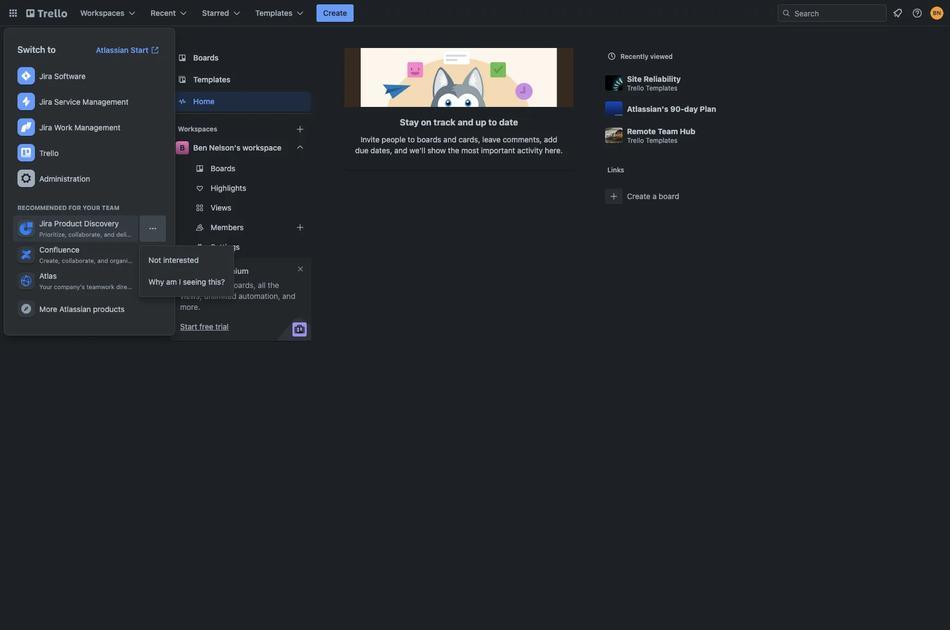 Task type: locate. For each thing, give the bounding box(es) containing it.
0 horizontal spatial your
[[39, 283, 52, 291]]

atlassian down company's
[[59, 305, 91, 314]]

jira software
[[39, 71, 86, 81]]

viewed
[[651, 52, 674, 61]]

1 vertical spatial the
[[268, 281, 279, 290]]

0 vertical spatial create
[[323, 8, 347, 17]]

workspaces inside popup button
[[80, 8, 125, 17]]

0 horizontal spatial the
[[268, 281, 279, 290]]

2 horizontal spatial to
[[489, 117, 498, 127]]

leave
[[483, 135, 501, 144]]

0 vertical spatial to
[[47, 45, 56, 55]]

1 horizontal spatial team
[[658, 126, 679, 136]]

settings link
[[172, 239, 311, 256]]

0 horizontal spatial workspaces
[[80, 8, 125, 17]]

back to home image
[[26, 4, 67, 22]]

jira left work at the left of the page
[[39, 123, 52, 132]]

0 vertical spatial unlimited
[[195, 281, 227, 290]]

1 vertical spatial collaborate,
[[62, 257, 96, 264]]

2 vertical spatial to
[[408, 135, 415, 144]]

deliver
[[116, 231, 136, 238]]

primary element
[[0, 0, 951, 26]]

prioritize,
[[39, 231, 67, 238]]

1 horizontal spatial atlassian
[[96, 45, 129, 55]]

your right for
[[83, 204, 100, 211]]

0 vertical spatial team
[[658, 126, 679, 136]]

templates down remote
[[646, 136, 678, 144]]

day
[[685, 104, 699, 114]]

0 vertical spatial boards
[[193, 53, 219, 62]]

jira for jira software
[[39, 71, 52, 81]]

workspaces up ben at top
[[178, 125, 217, 133]]

0 vertical spatial workspaces
[[80, 8, 125, 17]]

board
[[659, 192, 680, 201]]

atlassian up jira software link
[[96, 45, 129, 55]]

0 horizontal spatial atlassian
[[59, 305, 91, 314]]

and left the organize
[[98, 257, 108, 264]]

invite people to boards and cards, leave comments, add due dates, and we'll show the most important activity here.
[[355, 135, 563, 155]]

1 horizontal spatial to
[[408, 135, 415, 144]]

your down atlas
[[39, 283, 52, 291]]

atlassian's 90-day plan
[[628, 104, 717, 114]]

2 jira from the top
[[39, 97, 52, 106]]

trello down remote
[[628, 136, 645, 144]]

reliability
[[644, 74, 681, 83]]

boards for templates
[[193, 53, 219, 62]]

and inside confluence create, collaborate, and organize your work
[[98, 257, 108, 264]]

0 vertical spatial boards link
[[172, 48, 311, 68]]

boards link
[[172, 48, 311, 68], [172, 160, 311, 178]]

1 vertical spatial boards
[[211, 164, 236, 173]]

1 vertical spatial unlimited
[[204, 292, 237, 301]]

and down discovery
[[104, 231, 115, 238]]

boards link up templates link
[[172, 48, 311, 68]]

starred button
[[196, 4, 247, 22]]

your
[[136, 257, 149, 264]]

dates,
[[371, 146, 393, 155]]

trello link
[[13, 140, 166, 166]]

start left board image on the left top of the page
[[131, 45, 149, 55]]

collaborate, inside jira product discovery prioritize, collaborate, and deliver new ideas
[[68, 231, 102, 238]]

2 boards link from the top
[[172, 160, 311, 178]]

jira service management
[[39, 97, 129, 106]]

boards up highlights in the left top of the page
[[211, 164, 236, 173]]

jira software link
[[13, 63, 166, 89]]

group
[[140, 246, 234, 297]]

confluence create, collaborate, and organize your work
[[39, 245, 164, 264]]

team
[[658, 126, 679, 136], [102, 204, 120, 211]]

trello up seeing
[[194, 267, 214, 276]]

0 horizontal spatial start
[[131, 45, 149, 55]]

0 vertical spatial management
[[83, 97, 129, 106]]

site
[[628, 74, 642, 83]]

start inside atlassian start link
[[131, 45, 149, 55]]

1 vertical spatial start
[[180, 322, 197, 332]]

collaborate, inside confluence create, collaborate, and organize your work
[[62, 257, 96, 264]]

jira product discovery options menu image
[[149, 225, 157, 233]]

to
[[47, 45, 56, 55], [489, 117, 498, 127], [408, 135, 415, 144]]

not
[[149, 256, 161, 265]]

create inside 'button'
[[323, 8, 347, 17]]

0 vertical spatial atlassian
[[96, 45, 129, 55]]

and inside try trello premium get unlimited boards, all the views, unlimited automation, and more.
[[283, 292, 296, 301]]

more
[[39, 305, 57, 314]]

new
[[137, 231, 149, 238]]

stay on track and up to date
[[400, 117, 519, 127]]

to inside the invite people to boards and cards, leave comments, add due dates, and we'll show the most important activity here.
[[408, 135, 415, 144]]

settings
[[211, 243, 240, 252]]

templates link
[[172, 70, 311, 90]]

boards right board image on the left top of the page
[[193, 53, 219, 62]]

the right all
[[268, 281, 279, 290]]

team left hub
[[658, 126, 679, 136]]

90-
[[671, 104, 685, 114]]

collaborate, down discovery
[[68, 231, 102, 238]]

boards
[[193, 53, 219, 62], [211, 164, 236, 173]]

templates button
[[249, 4, 310, 22]]

jira for jira service management
[[39, 97, 52, 106]]

boards,
[[229, 281, 256, 290]]

jira service management link
[[13, 89, 166, 115]]

jira up prioritize,
[[39, 219, 52, 228]]

team inside remote team hub trello templates
[[658, 126, 679, 136]]

templates up home
[[193, 75, 231, 84]]

company's
[[54, 283, 85, 291]]

boards for highlights
[[211, 164, 236, 173]]

stay
[[400, 117, 419, 127]]

highlights
[[211, 184, 246, 193]]

1 boards link from the top
[[172, 48, 311, 68]]

jira
[[39, 71, 52, 81], [39, 97, 52, 106], [39, 123, 52, 132], [39, 219, 52, 228]]

start left free on the bottom left
[[180, 322, 197, 332]]

search image
[[783, 9, 791, 17]]

to right switch in the left top of the page
[[47, 45, 56, 55]]

to up we'll
[[408, 135, 415, 144]]

templates inside site reliability trello templates
[[646, 84, 678, 92]]

ben nelson (bennelson96) image
[[931, 7, 944, 20]]

jira product discovery prioritize, collaborate, and deliver new ideas
[[39, 219, 166, 238]]

workspaces button
[[74, 4, 142, 22]]

1 horizontal spatial your
[[83, 204, 100, 211]]

recently viewed
[[621, 52, 674, 61]]

3 jira from the top
[[39, 123, 52, 132]]

atlas
[[39, 271, 57, 281]]

0 vertical spatial your
[[83, 204, 100, 211]]

jira left service
[[39, 97, 52, 106]]

management
[[83, 97, 129, 106], [75, 123, 121, 132]]

trial
[[216, 322, 229, 332]]

trello down site
[[628, 84, 645, 92]]

1 vertical spatial your
[[39, 283, 52, 291]]

and right the automation,
[[283, 292, 296, 301]]

templates down 'reliability'
[[646, 84, 678, 92]]

remote team hub trello templates
[[628, 126, 696, 144]]

unlimited up views,
[[195, 281, 227, 290]]

nelson's
[[209, 143, 241, 152]]

1 jira from the top
[[39, 71, 52, 81]]

1 horizontal spatial create
[[628, 192, 651, 201]]

collaborate, down confluence
[[62, 257, 96, 264]]

0 horizontal spatial team
[[102, 204, 120, 211]]

settings image
[[20, 172, 33, 185]]

product
[[54, 219, 82, 228]]

your inside atlas your company's teamwork directory
[[39, 283, 52, 291]]

0 vertical spatial collaborate,
[[68, 231, 102, 238]]

team up discovery
[[102, 204, 120, 211]]

we'll
[[410, 146, 426, 155]]

starred
[[202, 8, 229, 17]]

1 vertical spatial boards link
[[172, 160, 311, 178]]

create
[[323, 8, 347, 17], [628, 192, 651, 201]]

ben
[[193, 143, 207, 152]]

templates inside popup button
[[255, 8, 293, 17]]

1 vertical spatial create
[[628, 192, 651, 201]]

0 notifications image
[[892, 7, 905, 20]]

administration
[[39, 174, 90, 183]]

1 vertical spatial management
[[75, 123, 121, 132]]

atlassian
[[96, 45, 129, 55], [59, 305, 91, 314]]

jira left software
[[39, 71, 52, 81]]

templates inside remote team hub trello templates
[[646, 136, 678, 144]]

trello
[[628, 84, 645, 92], [628, 136, 645, 144], [39, 148, 59, 158], [194, 267, 214, 276]]

the left 'most'
[[448, 146, 460, 155]]

workspaces up atlassian start
[[80, 8, 125, 17]]

to right up
[[489, 117, 498, 127]]

0 vertical spatial start
[[131, 45, 149, 55]]

management down jira service management link
[[75, 123, 121, 132]]

cards,
[[459, 135, 481, 144]]

management down jira software link
[[83, 97, 129, 106]]

and inside jira product discovery prioritize, collaborate, and deliver new ideas
[[104, 231, 115, 238]]

0 horizontal spatial create
[[323, 8, 347, 17]]

administration link
[[13, 166, 166, 192]]

1 horizontal spatial the
[[448, 146, 460, 155]]

why am i seeing this? button
[[140, 271, 234, 293]]

create inside create a board button
[[628, 192, 651, 201]]

not interested
[[149, 256, 199, 265]]

1 horizontal spatial start
[[180, 322, 197, 332]]

4 jira from the top
[[39, 219, 52, 228]]

plan
[[700, 104, 717, 114]]

here.
[[545, 146, 563, 155]]

work
[[54, 123, 72, 132]]

templates right starred popup button
[[255, 8, 293, 17]]

add
[[544, 135, 558, 144]]

1 horizontal spatial workspaces
[[178, 125, 217, 133]]

collaborate,
[[68, 231, 102, 238], [62, 257, 96, 264]]

create for create a board
[[628, 192, 651, 201]]

and
[[458, 117, 474, 127], [444, 135, 457, 144], [395, 146, 408, 155], [104, 231, 115, 238], [98, 257, 108, 264], [283, 292, 296, 301]]

unlimited down 'this?'
[[204, 292, 237, 301]]

seeing
[[183, 277, 206, 287]]

0 vertical spatial the
[[448, 146, 460, 155]]

boards link up highlights link
[[172, 160, 311, 178]]



Task type: vqa. For each thing, say whether or not it's contained in the screenshot.
:
no



Task type: describe. For each thing, give the bounding box(es) containing it.
template board image
[[176, 73, 189, 86]]

more atlassian products
[[39, 305, 125, 314]]

products
[[93, 305, 125, 314]]

create a workspace image
[[294, 123, 307, 136]]

1 vertical spatial workspaces
[[178, 125, 217, 133]]

members
[[211, 223, 244, 232]]

recommended
[[17, 204, 67, 211]]

start free trial
[[180, 322, 229, 332]]

try
[[180, 267, 192, 276]]

not interested button
[[140, 250, 234, 271]]

group containing not interested
[[140, 246, 234, 297]]

home
[[193, 97, 215, 106]]

management for jira service management
[[83, 97, 129, 106]]

trello down work at the left of the page
[[39, 148, 59, 158]]

recent
[[151, 8, 176, 17]]

try trello premium get unlimited boards, all the views, unlimited automation, and more.
[[180, 267, 296, 312]]

the inside the invite people to boards and cards, leave comments, add due dates, and we'll show the most important activity here.
[[448, 146, 460, 155]]

views
[[211, 203, 232, 212]]

recommended for your team
[[17, 204, 120, 211]]

views link
[[172, 199, 311, 217]]

add image
[[294, 221, 307, 234]]

most
[[462, 146, 479, 155]]

views,
[[180, 292, 202, 301]]

links
[[608, 166, 625, 174]]

and left up
[[458, 117, 474, 127]]

recent button
[[144, 4, 194, 22]]

1 vertical spatial team
[[102, 204, 120, 211]]

due
[[355, 146, 369, 155]]

software
[[54, 71, 86, 81]]

automation,
[[239, 292, 281, 301]]

service
[[54, 97, 81, 106]]

get
[[180, 281, 193, 290]]

create a board button
[[601, 184, 788, 210]]

comments,
[[503, 135, 542, 144]]

create,
[[39, 257, 60, 264]]

1 vertical spatial atlassian
[[59, 305, 91, 314]]

switch to
[[17, 45, 56, 55]]

start inside button
[[180, 322, 197, 332]]

interested
[[163, 256, 199, 265]]

atlassian start
[[96, 45, 149, 55]]

open information menu image
[[913, 8, 924, 19]]

free
[[200, 322, 214, 332]]

1 vertical spatial to
[[489, 117, 498, 127]]

activity
[[518, 146, 543, 155]]

create a board
[[628, 192, 680, 201]]

work
[[151, 257, 164, 264]]

home link
[[172, 92, 311, 111]]

ideas
[[151, 231, 166, 238]]

atlassian's 90-day plan link
[[601, 96, 788, 122]]

boards
[[417, 135, 442, 144]]

invite
[[361, 135, 380, 144]]

create button
[[317, 4, 354, 22]]

am
[[166, 277, 177, 287]]

management for jira work management
[[75, 123, 121, 132]]

more.
[[180, 303, 200, 312]]

why am i seeing this?
[[149, 277, 225, 287]]

and up show
[[444, 135, 457, 144]]

hub
[[681, 126, 696, 136]]

track
[[434, 117, 456, 127]]

0 horizontal spatial to
[[47, 45, 56, 55]]

workspace
[[243, 143, 282, 152]]

trello inside remote team hub trello templates
[[628, 136, 645, 144]]

members link
[[172, 219, 311, 237]]

premium
[[216, 267, 249, 276]]

and down people
[[395, 146, 408, 155]]

important
[[481, 146, 516, 155]]

switch to… image
[[8, 8, 19, 19]]

all
[[258, 281, 266, 290]]

atlas your company's teamwork directory
[[39, 271, 142, 291]]

jira for jira work management
[[39, 123, 52, 132]]

trello inside try trello premium get unlimited boards, all the views, unlimited automation, and more.
[[194, 267, 214, 276]]

boards link for templates
[[172, 48, 311, 68]]

create for create
[[323, 8, 347, 17]]

trello inside site reliability trello templates
[[628, 84, 645, 92]]

b
[[180, 143, 185, 152]]

this?
[[208, 277, 225, 287]]

why
[[149, 277, 164, 287]]

more atlassian products link
[[13, 297, 166, 322]]

templates inside templates link
[[193, 75, 231, 84]]

confluence
[[39, 245, 80, 255]]

a
[[653, 192, 657, 201]]

directory
[[116, 283, 142, 291]]

for
[[69, 204, 81, 211]]

people
[[382, 135, 406, 144]]

jira inside jira product discovery prioritize, collaborate, and deliver new ideas
[[39, 219, 52, 228]]

switch
[[17, 45, 45, 55]]

up
[[476, 117, 487, 127]]

boards link for highlights
[[172, 160, 311, 178]]

recently
[[621, 52, 649, 61]]

atlassian's
[[628, 104, 669, 114]]

Search field
[[791, 5, 887, 21]]

home image
[[176, 95, 189, 108]]

start free trial button
[[180, 322, 229, 333]]

the inside try trello premium get unlimited boards, all the views, unlimited automation, and more.
[[268, 281, 279, 290]]

ben nelson's workspace
[[193, 143, 282, 152]]

board image
[[176, 51, 189, 64]]

i
[[179, 277, 181, 287]]

highlights link
[[172, 180, 311, 197]]



